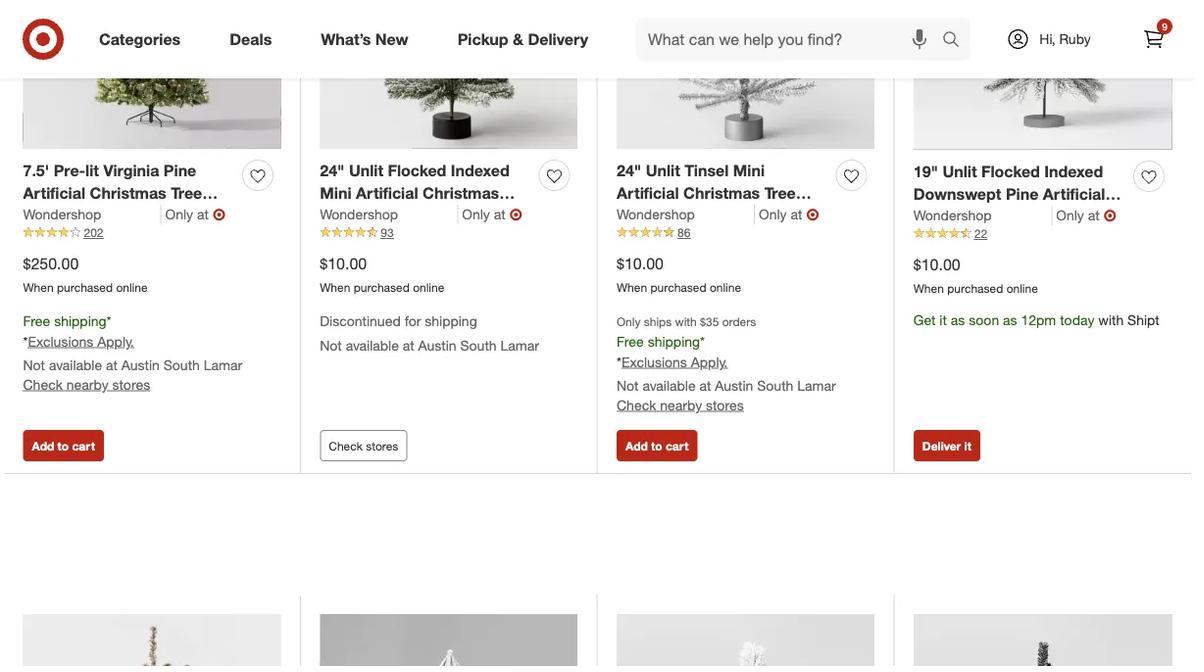 Task type: vqa. For each thing, say whether or not it's contained in the screenshot.
Get
yes



Task type: locate. For each thing, give the bounding box(es) containing it.
it inside button
[[964, 439, 972, 454]]

purchased up discontinued in the left of the page
[[354, 280, 410, 295]]

0 horizontal spatial apply.
[[97, 333, 134, 350]]

1 vertical spatial nearby
[[660, 397, 702, 414]]

only at ¬ for 19" unlit flocked indexed downswept pine artificial christmas tree with round base - wondershop™
[[1056, 206, 1117, 225]]

24" unlit flocked indexed mini artificial christmas tree - wondershop™ image
[[320, 0, 578, 149], [320, 0, 578, 149]]

2 cart from the left
[[666, 439, 689, 454]]

only up the "86" link
[[759, 206, 787, 223]]

available inside discontinued for shipping not available at austin south lamar
[[346, 337, 399, 354]]

1 horizontal spatial mini
[[733, 161, 765, 181]]

0 horizontal spatial austin
[[121, 356, 160, 374]]

$10.00 when purchased online down 22
[[914, 255, 1038, 296]]

2 horizontal spatial lamar
[[797, 377, 836, 394]]

2 add from the left
[[626, 439, 648, 454]]

0 vertical spatial mini
[[733, 161, 765, 181]]

24" inside the 24" unlit tinsel mini artificial christmas tree silver - wondershop™
[[617, 161, 641, 181]]

93 link
[[320, 224, 578, 242]]

1 vertical spatial austin
[[121, 356, 160, 374]]

1 24" from the left
[[320, 161, 345, 181]]

1 horizontal spatial add
[[626, 439, 648, 454]]

¬ for 7.5' pre-lit virginia pine artificial christmas tree dual color lights - wondershop™
[[213, 205, 225, 224]]

christmas up lights
[[90, 184, 166, 203]]

south inside only ships with $35 orders free shipping * * exclusions apply. not available at austin south lamar check nearby stores
[[757, 377, 794, 394]]

- left 22
[[955, 230, 962, 249]]

pickup & delivery link
[[441, 18, 613, 61]]

deliver
[[922, 439, 961, 454]]

0 horizontal spatial nearby
[[66, 376, 108, 393]]

when down the $250.00
[[23, 280, 54, 295]]

christmas down tinsel
[[684, 184, 760, 203]]

- inside the 7.5' pre-lit virginia pine artificial christmas tree dual color lights - wondershop™
[[157, 206, 163, 225]]

¬ for 24" unlit tinsel mini artificial christmas tree silver - wondershop™
[[806, 205, 819, 224]]

0 horizontal spatial add to cart button
[[23, 431, 104, 462]]

apply. down $35
[[691, 354, 728, 371]]

available down discontinued in the left of the page
[[346, 337, 399, 354]]

1 vertical spatial check nearby stores button
[[617, 396, 744, 415]]

only left ships
[[617, 314, 641, 329]]

wondershop link up 86
[[617, 205, 755, 224]]

0 horizontal spatial check
[[23, 376, 63, 393]]

delivery
[[528, 29, 588, 49]]

0 vertical spatial apply.
[[97, 333, 134, 350]]

12pm
[[1021, 312, 1056, 329]]

artificial up dual
[[23, 184, 85, 203]]

pine
[[164, 161, 196, 181], [1006, 185, 1039, 204]]

only ships with $35 orders free shipping * * exclusions apply. not available at austin south lamar check nearby stores
[[617, 314, 836, 414]]

artificial up 93
[[356, 184, 418, 203]]

cart for $10.00
[[666, 439, 689, 454]]

only at ¬ up 202 link
[[165, 205, 225, 224]]

pine up 22 link
[[1006, 185, 1039, 204]]

with left shipt
[[1098, 312, 1124, 329]]

1 vertical spatial exclusions apply. link
[[622, 354, 728, 371]]

¬
[[213, 205, 225, 224], [510, 205, 522, 224], [806, 205, 819, 224], [1104, 206, 1117, 225]]

when
[[23, 280, 54, 295], [320, 280, 350, 295], [617, 280, 647, 295], [914, 281, 944, 296]]

indexed inside the 24" unlit flocked indexed mini artificial christmas tree - wondershop™
[[451, 161, 510, 181]]

wondershop link up 22
[[914, 206, 1052, 225]]

artificial
[[23, 184, 85, 203], [356, 184, 418, 203], [617, 184, 679, 203], [1043, 185, 1106, 204]]

0 horizontal spatial indexed
[[451, 161, 510, 181]]

1 horizontal spatial 24"
[[617, 161, 641, 181]]

check inside 'free shipping * * exclusions apply. not available at austin south lamar check nearby stores'
[[23, 376, 63, 393]]

0 horizontal spatial pine
[[164, 161, 196, 181]]

shipping inside only ships with $35 orders free shipping * * exclusions apply. not available at austin south lamar check nearby stores
[[648, 333, 700, 350]]

only at ¬ for 24" unlit flocked indexed mini artificial christmas tree - wondershop™
[[462, 205, 522, 224]]

only up 93 'link'
[[462, 206, 490, 223]]

new
[[375, 29, 409, 49]]

add for $10.00
[[626, 439, 648, 454]]

purchased
[[57, 280, 113, 295], [354, 280, 410, 295], [651, 280, 707, 295], [947, 281, 1003, 296]]

flocked
[[388, 161, 447, 181], [982, 162, 1040, 182]]

unlit inside 19" unlit flocked indexed downswept pine artificial christmas tree with round base - wondershop™
[[943, 162, 977, 182]]

shipt
[[1128, 312, 1160, 329]]

deals
[[230, 29, 272, 49]]

1 horizontal spatial to
[[651, 439, 662, 454]]

flocked inside 19" unlit flocked indexed downswept pine artificial christmas tree with round base - wondershop™
[[982, 162, 1040, 182]]

0 horizontal spatial to
[[57, 439, 69, 454]]

it right get
[[940, 312, 947, 329]]

at inside 'free shipping * * exclusions apply. not available at austin south lamar check nearby stores'
[[106, 356, 118, 374]]

with left round
[[1030, 207, 1062, 226]]

available down $250.00 when purchased online
[[49, 356, 102, 374]]

when for 19" unlit flocked indexed downswept pine artificial christmas tree with round base - wondershop™
[[914, 281, 944, 296]]

wondershop™ inside the 24" unlit flocked indexed mini artificial christmas tree - wondershop™
[[367, 206, 469, 225]]

0 horizontal spatial free
[[23, 313, 50, 330]]

2 horizontal spatial austin
[[715, 377, 753, 394]]

flocked for pine
[[982, 162, 1040, 182]]

online inside $250.00 when purchased online
[[116, 280, 148, 295]]

1 horizontal spatial $10.00 when purchased online
[[617, 254, 741, 295]]

stores inside button
[[366, 439, 398, 454]]

when up get
[[914, 281, 944, 296]]

$10.00 down base in the top right of the page
[[914, 255, 961, 275]]

it right the deliver
[[964, 439, 972, 454]]

24" unlit tinsel mini artificial christmas tree champagne gold - wondershop™ image
[[23, 615, 281, 667], [23, 615, 281, 667]]

1 horizontal spatial lamar
[[501, 337, 539, 354]]

nearby inside 'free shipping * * exclusions apply. not available at austin south lamar check nearby stores'
[[66, 376, 108, 393]]

0 vertical spatial south
[[460, 337, 497, 354]]

only at ¬ for 24" unlit tinsel mini artificial christmas tree silver - wondershop™
[[759, 205, 819, 224]]

wondershop up 93
[[320, 206, 398, 223]]

exclusions apply. link
[[28, 333, 134, 350], [622, 354, 728, 371]]

1 horizontal spatial $10.00
[[617, 254, 664, 274]]

7.5' pre-lit virginia pine artificial christmas tree dual color lights - wondershop™ link
[[23, 160, 235, 248]]

2 horizontal spatial with
[[1098, 312, 1124, 329]]

2 vertical spatial south
[[757, 377, 794, 394]]

0 vertical spatial stores
[[112, 376, 150, 393]]

unlit inside the 24" unlit flocked indexed mini artificial christmas tree - wondershop™
[[349, 161, 384, 181]]

it for deliver
[[964, 439, 972, 454]]

purchased up soon
[[947, 281, 1003, 296]]

- inside 19" unlit flocked indexed downswept pine artificial christmas tree with round base - wondershop™
[[955, 230, 962, 249]]

austin inside discontinued for shipping not available at austin south lamar
[[418, 337, 457, 354]]

online
[[116, 280, 148, 295], [413, 280, 444, 295], [710, 280, 741, 295], [1007, 281, 1038, 296]]

as right soon
[[1003, 312, 1017, 329]]

24" inside the 24" unlit flocked indexed mini artificial christmas tree - wondershop™
[[320, 161, 345, 181]]

dual
[[23, 206, 57, 225]]

7.5'
[[23, 161, 49, 181]]

available down ships
[[643, 377, 696, 394]]

color
[[61, 206, 102, 225]]

base
[[914, 230, 951, 249]]

artificial inside the 24" unlit tinsel mini artificial christmas tree silver - wondershop™
[[617, 184, 679, 203]]

- right lights
[[157, 206, 163, 225]]

1 horizontal spatial unlit
[[646, 161, 680, 181]]

19" unlit flocked indexed downswept pine artificial christmas tree with round base - wondershop™ image
[[914, 0, 1172, 150], [914, 0, 1172, 150]]

with inside only ships with $35 orders free shipping * * exclusions apply. not available at austin south lamar check nearby stores
[[675, 314, 697, 329]]

2 vertical spatial austin
[[715, 377, 753, 394]]

1 horizontal spatial apply.
[[691, 354, 728, 371]]

indexed for christmas
[[451, 161, 510, 181]]

tree
[[171, 184, 202, 203], [764, 184, 796, 203], [320, 206, 351, 225], [995, 207, 1026, 226]]

ruby
[[1059, 30, 1091, 48]]

pine right virginia
[[164, 161, 196, 181]]

add to cart
[[32, 439, 95, 454], [626, 439, 689, 454]]

tree right 22
[[995, 207, 1026, 226]]

*
[[106, 313, 111, 330], [23, 333, 28, 350], [700, 333, 705, 350], [617, 354, 622, 371]]

1 horizontal spatial nearby
[[660, 397, 702, 414]]

18" pre-lit battery operated led flocked glitter mini artificial christmas tree white lights - wondershop™ image
[[320, 615, 578, 667], [320, 615, 578, 667]]

available inside 'free shipping * * exclusions apply. not available at austin south lamar check nearby stores'
[[49, 356, 102, 374]]

24" unlit flocked indexed mini artificial christmas tree - wondershop™ link
[[320, 160, 531, 225]]

exclusions down $250.00 when purchased online
[[28, 333, 93, 350]]

check
[[23, 376, 63, 393], [617, 397, 656, 414], [329, 439, 363, 454]]

- inside the 24" unlit flocked indexed mini artificial christmas tree - wondershop™
[[356, 206, 362, 225]]

when up discontinued in the left of the page
[[320, 280, 350, 295]]

2 horizontal spatial not
[[617, 377, 639, 394]]

unlit left tinsel
[[646, 161, 680, 181]]

0 vertical spatial free
[[23, 313, 50, 330]]

online for 24" unlit flocked indexed mini artificial christmas tree - wondershop™
[[413, 280, 444, 295]]

0 vertical spatial it
[[940, 312, 947, 329]]

$10.00
[[320, 254, 367, 274], [617, 254, 664, 274], [914, 255, 961, 275]]

nearby
[[66, 376, 108, 393], [660, 397, 702, 414]]

1 vertical spatial free
[[617, 333, 644, 350]]

only up 22 link
[[1056, 207, 1084, 224]]

0 horizontal spatial exclusions apply. link
[[28, 333, 134, 350]]

shipping down ships
[[648, 333, 700, 350]]

wondershop link for artificial
[[617, 205, 755, 224]]

online for 24" unlit tinsel mini artificial christmas tree silver - wondershop™
[[710, 280, 741, 295]]

1 add to cart from the left
[[32, 439, 95, 454]]

1 horizontal spatial south
[[460, 337, 497, 354]]

1 horizontal spatial austin
[[418, 337, 457, 354]]

wondershop™
[[367, 206, 469, 225], [673, 206, 776, 225], [23, 229, 126, 248], [966, 230, 1069, 249]]

$10.00 down the silver
[[617, 254, 664, 274]]

ships
[[644, 314, 672, 329]]

1 vertical spatial not
[[23, 356, 45, 374]]

at
[[197, 206, 209, 223], [494, 206, 506, 223], [791, 206, 802, 223], [1088, 207, 1100, 224], [403, 337, 414, 354], [106, 356, 118, 374], [700, 377, 711, 394]]

wondershop link up 93
[[320, 205, 458, 224]]

cart for $250.00
[[72, 439, 95, 454]]

flocked for artificial
[[388, 161, 447, 181]]

2 horizontal spatial check
[[617, 397, 656, 414]]

$10.00 for 24" unlit tinsel mini artificial christmas tree silver - wondershop™
[[617, 254, 664, 274]]

unlit up downswept
[[943, 162, 977, 182]]

purchased for 19" unlit flocked indexed downswept pine artificial christmas tree with round base - wondershop™
[[947, 281, 1003, 296]]

1 horizontal spatial pine
[[1006, 185, 1039, 204]]

0 horizontal spatial check nearby stores button
[[23, 375, 150, 395]]

at inside discontinued for shipping not available at austin south lamar
[[403, 337, 414, 354]]

0 vertical spatial check nearby stores button
[[23, 375, 150, 395]]

24"
[[320, 161, 345, 181], [617, 161, 641, 181]]

2 horizontal spatial shipping
[[648, 333, 700, 350]]

only for 24" unlit tinsel mini artificial christmas tree silver - wondershop™
[[759, 206, 787, 223]]

0 horizontal spatial flocked
[[388, 161, 447, 181]]

2 vertical spatial not
[[617, 377, 639, 394]]

1 horizontal spatial check nearby stores button
[[617, 396, 744, 415]]

discontinued for shipping not available at austin south lamar
[[320, 313, 539, 354]]

0 horizontal spatial stores
[[112, 376, 150, 393]]

0 horizontal spatial $10.00
[[320, 254, 367, 274]]

1 horizontal spatial check
[[329, 439, 363, 454]]

0 horizontal spatial exclusions
[[28, 333, 93, 350]]

artificial up the silver
[[617, 184, 679, 203]]

check stores
[[329, 439, 398, 454]]

mini inside the 24" unlit tinsel mini artificial christmas tree silver - wondershop™
[[733, 161, 765, 181]]

deals link
[[213, 18, 296, 61]]

unlit inside the 24" unlit tinsel mini artificial christmas tree silver - wondershop™
[[646, 161, 680, 181]]

24" unlit tinsel mini artificial christmas tree silver - wondershop™
[[617, 161, 796, 225]]

only at ¬ up the "86" link
[[759, 205, 819, 224]]

¬ up 93 'link'
[[510, 205, 522, 224]]

0 vertical spatial exclusions
[[28, 333, 93, 350]]

0 horizontal spatial available
[[49, 356, 102, 374]]

only
[[165, 206, 193, 223], [462, 206, 490, 223], [759, 206, 787, 223], [1056, 207, 1084, 224], [617, 314, 641, 329]]

0 horizontal spatial cart
[[72, 439, 95, 454]]

only for 7.5' pre-lit virginia pine artificial christmas tree dual color lights - wondershop™
[[165, 206, 193, 223]]

exclusions apply. link down ships
[[622, 354, 728, 371]]

- left 93
[[356, 206, 362, 225]]

artificial up round
[[1043, 185, 1106, 204]]

online up orders
[[710, 280, 741, 295]]

wondershop link for mini
[[320, 205, 458, 224]]

- left 86
[[662, 206, 669, 225]]

not inside only ships with $35 orders free shipping * * exclusions apply. not available at austin south lamar check nearby stores
[[617, 377, 639, 394]]

$10.00 when purchased online for tree
[[320, 254, 444, 295]]

only for 24" unlit flocked indexed mini artificial christmas tree - wondershop™
[[462, 206, 490, 223]]

add to cart for $250.00
[[32, 439, 95, 454]]

1 to from the left
[[57, 439, 69, 454]]

wondershop up 202
[[23, 206, 101, 223]]

2 vertical spatial lamar
[[797, 377, 836, 394]]

at inside only ships with $35 orders free shipping * * exclusions apply. not available at austin south lamar check nearby stores
[[700, 377, 711, 394]]

1 add to cart button from the left
[[23, 431, 104, 462]]

online up get it as soon as 12pm today with shipt
[[1007, 281, 1038, 296]]

0 vertical spatial lamar
[[501, 337, 539, 354]]

1 horizontal spatial cart
[[666, 439, 689, 454]]

¬ up the "86" link
[[806, 205, 819, 224]]

when for 24" unlit flocked indexed mini artificial christmas tree - wondershop™
[[320, 280, 350, 295]]

1 vertical spatial it
[[964, 439, 972, 454]]

1 vertical spatial mini
[[320, 184, 352, 203]]

$10.00 when purchased online for christmas
[[914, 255, 1038, 296]]

0 horizontal spatial with
[[675, 314, 697, 329]]

christmas up 93 'link'
[[423, 184, 499, 203]]

1 vertical spatial apply.
[[691, 354, 728, 371]]

1 horizontal spatial free
[[617, 333, 644, 350]]

categories
[[99, 29, 181, 49]]

flocked up downswept
[[982, 162, 1040, 182]]

1 vertical spatial lamar
[[204, 356, 242, 374]]

1 vertical spatial south
[[164, 356, 200, 374]]

check nearby stores button
[[23, 375, 150, 395], [617, 396, 744, 415]]

0 horizontal spatial as
[[951, 312, 965, 329]]

1 add from the left
[[32, 439, 54, 454]]

add to cart button for $10.00
[[617, 431, 698, 462]]

22" flocked mini artificial christmas tree with metal base white/gold - wondershop™ image
[[617, 615, 874, 667], [617, 615, 874, 667]]

purchased down the $250.00
[[57, 280, 113, 295]]

1 horizontal spatial flocked
[[982, 162, 1040, 182]]

mini inside the 24" unlit flocked indexed mini artificial christmas tree - wondershop™
[[320, 184, 352, 203]]

$10.00 up discontinued in the left of the page
[[320, 254, 367, 274]]

wondershop up 86
[[617, 206, 695, 223]]

19" unlit flocked indexed downswept pine artificial christmas tree with round base - wondershop™ link
[[914, 161, 1126, 249]]

1 horizontal spatial not
[[320, 337, 342, 354]]

when for 7.5' pre-lit virginia pine artificial christmas tree dual color lights - wondershop™
[[23, 280, 54, 295]]

purchased inside $250.00 when purchased online
[[57, 280, 113, 295]]

at down 'for'
[[403, 337, 414, 354]]

search
[[933, 31, 981, 51]]

shipping right 'for'
[[425, 313, 477, 330]]

0 horizontal spatial lamar
[[204, 356, 242, 374]]

1 horizontal spatial exclusions
[[622, 354, 687, 371]]

0 horizontal spatial mini
[[320, 184, 352, 203]]

2 vertical spatial check
[[329, 439, 363, 454]]

only at ¬
[[165, 205, 225, 224], [462, 205, 522, 224], [759, 205, 819, 224], [1056, 206, 1117, 225]]

flocked up 93
[[388, 161, 447, 181]]

1 horizontal spatial shipping
[[425, 313, 477, 330]]

2 to from the left
[[651, 439, 662, 454]]

christmas inside the 24" unlit flocked indexed mini artificial christmas tree - wondershop™
[[423, 184, 499, 203]]

online for 7.5' pre-lit virginia pine artificial christmas tree dual color lights - wondershop™
[[116, 280, 148, 295]]

0 horizontal spatial south
[[164, 356, 200, 374]]

wondershop link up 202
[[23, 205, 161, 224]]

1 horizontal spatial it
[[964, 439, 972, 454]]

1 horizontal spatial as
[[1003, 312, 1017, 329]]

apply.
[[97, 333, 134, 350], [691, 354, 728, 371]]

22" mini artificial christmas tree - wondershop™ image
[[914, 615, 1172, 667], [914, 615, 1172, 667]]

not
[[320, 337, 342, 354], [23, 356, 45, 374], [617, 377, 639, 394]]

0 horizontal spatial add
[[32, 439, 54, 454]]

wondershop for 7.5' pre-lit virginia pine artificial christmas tree dual color lights - wondershop™
[[23, 206, 101, 223]]

stores inside 'free shipping * * exclusions apply. not available at austin south lamar check nearby stores'
[[112, 376, 150, 393]]

1 horizontal spatial stores
[[366, 439, 398, 454]]

wondershop
[[23, 206, 101, 223], [320, 206, 398, 223], [617, 206, 695, 223], [914, 207, 992, 224]]

available
[[346, 337, 399, 354], [49, 356, 102, 374], [643, 377, 696, 394]]

1 vertical spatial exclusions
[[622, 354, 687, 371]]

get it as soon as 12pm today with shipt
[[914, 312, 1160, 329]]

exclusions down ships
[[622, 354, 687, 371]]

shipping down $250.00 when purchased online
[[54, 313, 106, 330]]

only at ¬ up 22 link
[[1056, 206, 1117, 225]]

unlit
[[349, 161, 384, 181], [646, 161, 680, 181], [943, 162, 977, 182]]

categories link
[[82, 18, 205, 61]]

at down $250.00 when purchased online
[[106, 356, 118, 374]]

¬ up 202 link
[[213, 205, 225, 224]]

2 as from the left
[[1003, 312, 1017, 329]]

exclusions apply. link down $250.00 when purchased online
[[28, 333, 134, 350]]

2 add to cart from the left
[[626, 439, 689, 454]]

1 vertical spatial pine
[[1006, 185, 1039, 204]]

virginia
[[103, 161, 159, 181]]

unlit up 93
[[349, 161, 384, 181]]

stores
[[112, 376, 150, 393], [706, 397, 744, 414], [366, 439, 398, 454]]

tree up the "86" link
[[764, 184, 796, 203]]

tree left 93
[[320, 206, 351, 225]]

7.5' pre-lit virginia pine artificial christmas tree dual color lights - wondershop™ image
[[23, 0, 281, 149], [23, 0, 281, 149]]

24" unlit tinsel mini artificial christmas tree silver - wondershop™ image
[[617, 0, 874, 149], [617, 0, 874, 149]]

1 cart from the left
[[72, 439, 95, 454]]

south
[[460, 337, 497, 354], [164, 356, 200, 374], [757, 377, 794, 394]]

only at ¬ up 93 'link'
[[462, 205, 522, 224]]

indexed inside 19" unlit flocked indexed downswept pine artificial christmas tree with round base - wondershop™
[[1045, 162, 1103, 182]]

with inside 19" unlit flocked indexed downswept pine artificial christmas tree with round base - wondershop™
[[1030, 207, 1062, 226]]

0 vertical spatial available
[[346, 337, 399, 354]]

1 vertical spatial check
[[617, 397, 656, 414]]

online down 202 link
[[116, 280, 148, 295]]

add to cart button
[[23, 431, 104, 462], [617, 431, 698, 462]]

check inside only ships with $35 orders free shipping * * exclusions apply. not available at austin south lamar check nearby stores
[[617, 397, 656, 414]]

0 horizontal spatial unlit
[[349, 161, 384, 181]]

1 horizontal spatial add to cart
[[626, 439, 689, 454]]

¬ up 22 link
[[1104, 206, 1117, 225]]

86
[[678, 225, 691, 240]]

it
[[940, 312, 947, 329], [964, 439, 972, 454]]

austin
[[418, 337, 457, 354], [121, 356, 160, 374], [715, 377, 753, 394]]

what's new link
[[304, 18, 433, 61]]

christmas down downswept
[[914, 207, 990, 226]]

lamar
[[501, 337, 539, 354], [204, 356, 242, 374], [797, 377, 836, 394]]

online up 'for'
[[413, 280, 444, 295]]

1 vertical spatial available
[[49, 356, 102, 374]]

2 add to cart button from the left
[[617, 431, 698, 462]]

0 horizontal spatial it
[[940, 312, 947, 329]]

only up 202 link
[[165, 206, 193, 223]]

2 24" from the left
[[617, 161, 641, 181]]

flocked inside the 24" unlit flocked indexed mini artificial christmas tree - wondershop™
[[388, 161, 447, 181]]

2 vertical spatial available
[[643, 377, 696, 394]]

cart
[[72, 439, 95, 454], [666, 439, 689, 454]]

indexed up 93 'link'
[[451, 161, 510, 181]]

indexed up round
[[1045, 162, 1103, 182]]

when for 24" unlit tinsel mini artificial christmas tree silver - wondershop™
[[617, 280, 647, 295]]

downswept
[[914, 185, 1002, 204]]

-
[[157, 206, 163, 225], [356, 206, 362, 225], [662, 206, 669, 225], [955, 230, 962, 249]]

2 horizontal spatial south
[[757, 377, 794, 394]]

0 horizontal spatial $10.00 when purchased online
[[320, 254, 444, 295]]

2 horizontal spatial $10.00
[[914, 255, 961, 275]]

as left soon
[[951, 312, 965, 329]]

hi,
[[1040, 30, 1056, 48]]

apply. inside 'free shipping * * exclusions apply. not available at austin south lamar check nearby stores'
[[97, 333, 134, 350]]

2 horizontal spatial stores
[[706, 397, 744, 414]]

exclusions inside only ships with $35 orders free shipping * * exclusions apply. not available at austin south lamar check nearby stores
[[622, 354, 687, 371]]

9
[[1162, 20, 1168, 32]]

0 vertical spatial not
[[320, 337, 342, 354]]

wondershop down downswept
[[914, 207, 992, 224]]

add for $250.00
[[32, 439, 54, 454]]

at down $35
[[700, 377, 711, 394]]

apply. down $250.00 when purchased online
[[97, 333, 134, 350]]

with left $35
[[675, 314, 697, 329]]

orders
[[722, 314, 756, 329]]

not inside 'free shipping * * exclusions apply. not available at austin south lamar check nearby stores'
[[23, 356, 45, 374]]

when up ships
[[617, 280, 647, 295]]

deliver it
[[922, 439, 972, 454]]

tree up 202 link
[[171, 184, 202, 203]]

purchased up ships
[[651, 280, 707, 295]]

$10.00 when purchased online down 93
[[320, 254, 444, 295]]

2 vertical spatial stores
[[366, 439, 398, 454]]

0 vertical spatial check
[[23, 376, 63, 393]]

$10.00 when purchased online down 86
[[617, 254, 741, 295]]

artificial inside 19" unlit flocked indexed downswept pine artificial christmas tree with round base - wondershop™
[[1043, 185, 1106, 204]]

0 horizontal spatial not
[[23, 356, 45, 374]]

shipping inside 'free shipping * * exclusions apply. not available at austin south lamar check nearby stores'
[[54, 313, 106, 330]]

free inside only ships with $35 orders free shipping * * exclusions apply. not available at austin south lamar check nearby stores
[[617, 333, 644, 350]]

0 horizontal spatial add to cart
[[32, 439, 95, 454]]

$10.00 when purchased online
[[320, 254, 444, 295], [617, 254, 741, 295], [914, 255, 1038, 296]]

0 vertical spatial exclusions apply. link
[[28, 333, 134, 350]]

0 horizontal spatial 24"
[[320, 161, 345, 181]]

0 vertical spatial pine
[[164, 161, 196, 181]]

when inside $250.00 when purchased online
[[23, 280, 54, 295]]

1 horizontal spatial with
[[1030, 207, 1062, 226]]

at up 93 'link'
[[494, 206, 506, 223]]

free
[[23, 313, 50, 330], [617, 333, 644, 350]]

with
[[1030, 207, 1062, 226], [1098, 312, 1124, 329], [675, 314, 697, 329]]

wondershop link
[[23, 205, 161, 224], [320, 205, 458, 224], [617, 205, 755, 224], [914, 206, 1052, 225]]



Task type: describe. For each thing, give the bounding box(es) containing it.
christmas inside the 7.5' pre-lit virginia pine artificial christmas tree dual color lights - wondershop™
[[90, 184, 166, 203]]

lamar inside discontinued for shipping not available at austin south lamar
[[501, 337, 539, 354]]

artificial inside the 7.5' pre-lit virginia pine artificial christmas tree dual color lights - wondershop™
[[23, 184, 85, 203]]

free shipping * * exclusions apply. not available at austin south lamar check nearby stores
[[23, 313, 242, 393]]

discontinued
[[320, 313, 401, 330]]

unlit for downswept
[[943, 162, 977, 182]]

lit
[[85, 161, 99, 181]]

wondershop for 19" unlit flocked indexed downswept pine artificial christmas tree with round base - wondershop™
[[914, 207, 992, 224]]

7.5' pre-lit virginia pine artificial christmas tree dual color lights - wondershop™
[[23, 161, 202, 248]]

what's new
[[321, 29, 409, 49]]

wondershop™ inside the 7.5' pre-lit virginia pine artificial christmas tree dual color lights - wondershop™
[[23, 229, 126, 248]]

tree inside the 7.5' pre-lit virginia pine artificial christmas tree dual color lights - wondershop™
[[171, 184, 202, 203]]

only at ¬ for 7.5' pre-lit virginia pine artificial christmas tree dual color lights - wondershop™
[[165, 205, 225, 224]]

&
[[513, 29, 524, 49]]

unlit for artificial
[[646, 161, 680, 181]]

free inside 'free shipping * * exclusions apply. not available at austin south lamar check nearby stores'
[[23, 313, 50, 330]]

south inside discontinued for shipping not available at austin south lamar
[[460, 337, 497, 354]]

pickup
[[458, 29, 508, 49]]

What can we help you find? suggestions appear below search field
[[636, 18, 947, 61]]

soon
[[969, 312, 999, 329]]

what's
[[321, 29, 371, 49]]

hi, ruby
[[1040, 30, 1091, 48]]

pre-
[[54, 161, 85, 181]]

south inside 'free shipping * * exclusions apply. not available at austin south lamar check nearby stores'
[[164, 356, 200, 374]]

tree inside the 24" unlit flocked indexed mini artificial christmas tree - wondershop™
[[320, 206, 351, 225]]

wondershop for 24" unlit tinsel mini artificial christmas tree silver - wondershop™
[[617, 206, 695, 223]]

tree inside 19" unlit flocked indexed downswept pine artificial christmas tree with round base - wondershop™
[[995, 207, 1026, 226]]

not inside discontinued for shipping not available at austin south lamar
[[320, 337, 342, 354]]

austin inside only ships with $35 orders free shipping * * exclusions apply. not available at austin south lamar check nearby stores
[[715, 377, 753, 394]]

christmas inside the 24" unlit tinsel mini artificial christmas tree silver - wondershop™
[[684, 184, 760, 203]]

exclusions apply. link for the rightmost check nearby stores "button"
[[622, 354, 728, 371]]

wondershop link for pine
[[23, 205, 161, 224]]

wondershop™ inside the 24" unlit tinsel mini artificial christmas tree silver - wondershop™
[[673, 206, 776, 225]]

- inside the 24" unlit tinsel mini artificial christmas tree silver - wondershop™
[[662, 206, 669, 225]]

purchased for 7.5' pre-lit virginia pine artificial christmas tree dual color lights - wondershop™
[[57, 280, 113, 295]]

lamar inside 'free shipping * * exclusions apply. not available at austin south lamar check nearby stores'
[[204, 356, 242, 374]]

austin inside 'free shipping * * exclusions apply. not available at austin south lamar check nearby stores'
[[121, 356, 160, 374]]

86 link
[[617, 224, 874, 242]]

24" unlit tinsel mini artificial christmas tree silver - wondershop™ link
[[617, 160, 828, 225]]

add to cart for $10.00
[[626, 439, 689, 454]]

9 link
[[1133, 18, 1176, 61]]

it for get
[[940, 312, 947, 329]]

22
[[974, 226, 987, 241]]

$10.00 for 19" unlit flocked indexed downswept pine artificial christmas tree with round base - wondershop™
[[914, 255, 961, 275]]

24" unlit flocked indexed mini artificial christmas tree - wondershop™
[[320, 161, 510, 225]]

pine inside 19" unlit flocked indexed downswept pine artificial christmas tree with round base - wondershop™
[[1006, 185, 1039, 204]]

lamar inside only ships with $35 orders free shipping * * exclusions apply. not available at austin south lamar check nearby stores
[[797, 377, 836, 394]]

unlit for mini
[[349, 161, 384, 181]]

check inside button
[[329, 439, 363, 454]]

tree inside the 24" unlit tinsel mini artificial christmas tree silver - wondershop™
[[764, 184, 796, 203]]

1 as from the left
[[951, 312, 965, 329]]

search button
[[933, 18, 981, 65]]

purchased for 24" unlit tinsel mini artificial christmas tree silver - wondershop™
[[651, 280, 707, 295]]

check stores button
[[320, 431, 407, 462]]

exclusions apply. link for the top check nearby stores "button"
[[28, 333, 134, 350]]

¬ for 19" unlit flocked indexed downswept pine artificial christmas tree with round base - wondershop™
[[1104, 206, 1117, 225]]

wondershop for 24" unlit flocked indexed mini artificial christmas tree - wondershop™
[[320, 206, 398, 223]]

apply. inside only ships with $35 orders free shipping * * exclusions apply. not available at austin south lamar check nearby stores
[[691, 354, 728, 371]]

shipping inside discontinued for shipping not available at austin south lamar
[[425, 313, 477, 330]]

for
[[405, 313, 421, 330]]

deliver it button
[[914, 431, 980, 462]]

to for $10.00
[[651, 439, 662, 454]]

get
[[914, 312, 936, 329]]

christmas inside 19" unlit flocked indexed downswept pine artificial christmas tree with round base - wondershop™
[[914, 207, 990, 226]]

19" unlit flocked indexed downswept pine artificial christmas tree with round base - wondershop™
[[914, 162, 1115, 249]]

22 link
[[914, 225, 1172, 243]]

pickup & delivery
[[458, 29, 588, 49]]

stores inside only ships with $35 orders free shipping * * exclusions apply. not available at austin south lamar check nearby stores
[[706, 397, 744, 414]]

24" for 24" unlit tinsel mini artificial christmas tree silver - wondershop™
[[617, 161, 641, 181]]

lights
[[106, 206, 153, 225]]

202 link
[[23, 224, 281, 242]]

only inside only ships with $35 orders free shipping * * exclusions apply. not available at austin south lamar check nearby stores
[[617, 314, 641, 329]]

¬ for 24" unlit flocked indexed mini artificial christmas tree - wondershop™
[[510, 205, 522, 224]]

19"
[[914, 162, 938, 182]]

at up 202 link
[[197, 206, 209, 223]]

available inside only ships with $35 orders free shipping * * exclusions apply. not available at austin south lamar check nearby stores
[[643, 377, 696, 394]]

$35
[[700, 314, 719, 329]]

silver
[[617, 206, 658, 225]]

purchased for 24" unlit flocked indexed mini artificial christmas tree - wondershop™
[[354, 280, 410, 295]]

add to cart button for $250.00
[[23, 431, 104, 462]]

24" for 24" unlit flocked indexed mini artificial christmas tree - wondershop™
[[320, 161, 345, 181]]

at up the "86" link
[[791, 206, 802, 223]]

$250.00 when purchased online
[[23, 254, 148, 295]]

today
[[1060, 312, 1095, 329]]

round
[[1066, 207, 1115, 226]]

nearby inside only ships with $35 orders free shipping * * exclusions apply. not available at austin south lamar check nearby stores
[[660, 397, 702, 414]]

93
[[381, 225, 394, 240]]

indexed for artificial
[[1045, 162, 1103, 182]]

202
[[84, 225, 103, 240]]

exclusions inside 'free shipping * * exclusions apply. not available at austin south lamar check nearby stores'
[[28, 333, 93, 350]]

$10.00 for 24" unlit flocked indexed mini artificial christmas tree - wondershop™
[[320, 254, 367, 274]]

tinsel
[[685, 161, 729, 181]]

pine inside the 7.5' pre-lit virginia pine artificial christmas tree dual color lights - wondershop™
[[164, 161, 196, 181]]

artificial inside the 24" unlit flocked indexed mini artificial christmas tree - wondershop™
[[356, 184, 418, 203]]

to for $250.00
[[57, 439, 69, 454]]

wondershop™ inside 19" unlit flocked indexed downswept pine artificial christmas tree with round base - wondershop™
[[966, 230, 1069, 249]]

online for 19" unlit flocked indexed downswept pine artificial christmas tree with round base - wondershop™
[[1007, 281, 1038, 296]]

at up 22 link
[[1088, 207, 1100, 224]]

only for 19" unlit flocked indexed downswept pine artificial christmas tree with round base - wondershop™
[[1056, 207, 1084, 224]]

wondershop link for downswept
[[914, 206, 1052, 225]]

$10.00 when purchased online for silver
[[617, 254, 741, 295]]

$250.00
[[23, 254, 79, 274]]



